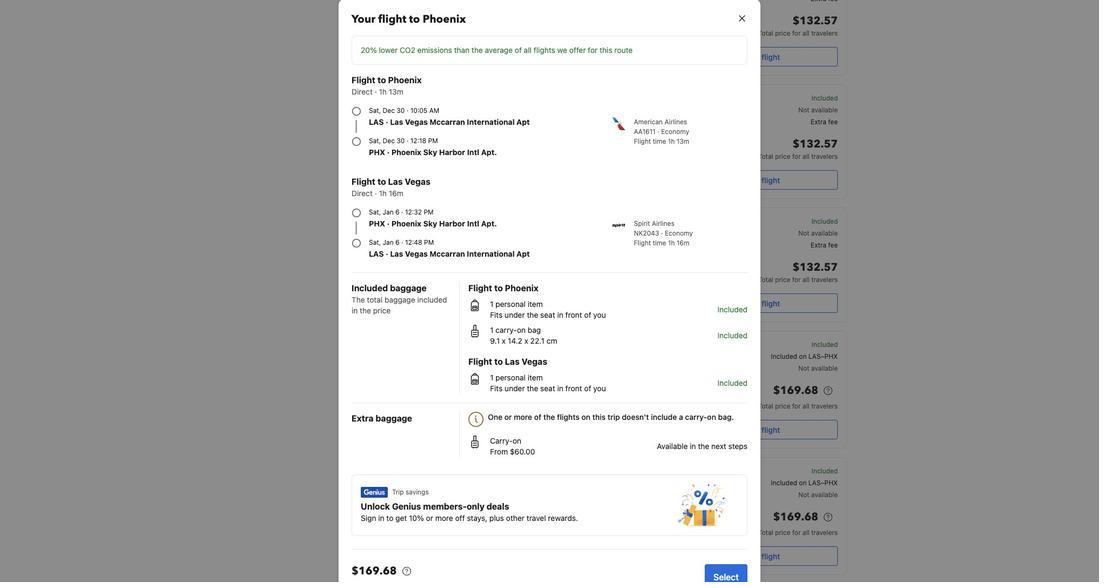 Task type: locate. For each thing, give the bounding box(es) containing it.
offer
[[570, 45, 586, 55]]

flight for flight to phoenix direct · 1h 13m
[[352, 75, 376, 85]]

seat down the cm
[[541, 384, 555, 393]]

3 see flight from the top
[[746, 299, 781, 308]]

apt. inside sat, jan 6 · 12:32 pm phx · phoenix sky harbor intl apt.
[[481, 219, 497, 228]]

flight
[[378, 12, 407, 27], [762, 52, 781, 61], [762, 176, 781, 185], [762, 299, 781, 308], [762, 426, 781, 435], [762, 552, 781, 561]]

phoenix up 12:48
[[392, 219, 422, 228]]

0 vertical spatial apt.
[[481, 148, 497, 157]]

sky up sat, jan 6 · 12:48 pm las · las vegas mccarran international apt
[[423, 219, 437, 228]]

0 vertical spatial seat
[[541, 311, 555, 320]]

2 total price for all travelers from the top
[[759, 529, 838, 537]]

1h 16m for the topmost "$169.68" region
[[574, 390, 596, 398]]

2 intl from the top
[[467, 219, 480, 228]]

4 spirit airlines from the top
[[469, 548, 510, 556]]

0 vertical spatial carry-
[[496, 326, 517, 335]]

10:05 up 12:18
[[411, 107, 428, 115]]

1 vertical spatial flights
[[557, 413, 580, 422]]

30 inside 10:05 am las . dec 30
[[531, 354, 539, 362]]

sat, inside sat, jan 6 · 12:32 pm phx · phoenix sky harbor intl apt.
[[369, 208, 381, 216]]

only
[[467, 502, 485, 512]]

1 vertical spatial 1 personal item fits under the seat in front of you
[[490, 373, 606, 393]]

international for sat, jan 6 · 12:48 pm las · las vegas mccarran international apt
[[467, 249, 515, 259]]

1
[[490, 300, 494, 309], [490, 326, 494, 335], [490, 373, 494, 383]]

0 vertical spatial economy
[[662, 128, 690, 136]]

1 vertical spatial frontier
[[469, 298, 493, 306]]

1 horizontal spatial 13m
[[583, 468, 595, 476]]

2 you from the top
[[594, 384, 606, 393]]

phx down 11:42
[[630, 231, 643, 239]]

1 vertical spatial personal item
[[702, 468, 743, 476]]

11:42 am phx . dec 30
[[630, 219, 671, 239]]

1 vertical spatial harbor
[[439, 219, 465, 228]]

more
[[514, 413, 532, 422], [435, 514, 453, 523]]

2 harbor from the top
[[439, 219, 465, 228]]

am inside sat, dec 30 · 10:05 am las · las vegas mccarran international apt
[[429, 107, 440, 115]]

2 vertical spatial baggage
[[376, 414, 412, 424]]

12:32 pm phx . jan 6 for the topmost "$169.68" region
[[499, 391, 538, 411]]

1 vertical spatial 10:05
[[499, 342, 524, 352]]

your
[[352, 12, 376, 27]]

bag down carry-on bag
[[730, 491, 742, 499]]

the down the
[[360, 306, 371, 315]]

1 vertical spatial fee
[[829, 241, 838, 249]]

all
[[803, 29, 810, 37], [524, 45, 532, 55], [803, 153, 810, 161], [803, 276, 810, 284], [803, 403, 810, 411], [803, 529, 810, 537]]

total price for all travelers
[[759, 403, 838, 411], [759, 529, 838, 537]]

. inside 11:42 am phx . dec 30
[[645, 228, 647, 236]]

vegas down 22.1
[[522, 357, 548, 367]]

or right one
[[505, 413, 512, 422]]

seat up the cm
[[541, 311, 555, 320]]

1 vertical spatial mccarran
[[430, 249, 465, 259]]

flight to las vegas
[[469, 357, 548, 367]]

vegas down sat, dec 30 · 12:18 pm phx · phoenix sky harbor intl apt.
[[405, 177, 431, 187]]

1 see from the top
[[746, 52, 760, 61]]

the up 1 carry-on bag 9.1 x 14.2 x 22.1 cm
[[527, 311, 539, 320]]

sky for sat, jan 6 · 12:32 pm phx · phoenix sky harbor intl apt.
[[423, 219, 437, 228]]

1 personal from the top
[[496, 300, 526, 309]]

las inside sat, dec 30 · 10:05 am las · las vegas mccarran international apt
[[369, 117, 384, 127]]

carry- for carry-on from $60.00
[[490, 437, 513, 446]]

jan
[[518, 33, 529, 41], [654, 33, 665, 41], [383, 208, 394, 216], [383, 239, 394, 247], [518, 280, 529, 288], [518, 403, 529, 411], [654, 403, 665, 411], [518, 530, 529, 538], [654, 530, 665, 538]]

am inside 9:55 am phx . jan 6
[[521, 268, 535, 278]]

sky inside sat, dec 30 · 12:18 pm phx · phoenix sky harbor intl apt.
[[423, 148, 437, 157]]

0 vertical spatial this
[[600, 45, 613, 55]]

more inside unlock genius members-only deals sign in to get 10% or more off stays, plus other travel rewards.
[[435, 514, 453, 523]]

emissions
[[418, 45, 452, 55]]

2 under from the top
[[505, 384, 525, 393]]

0 vertical spatial american airlines
[[469, 372, 522, 380]]

the
[[352, 295, 365, 305]]

1 vertical spatial more
[[435, 514, 453, 523]]

$169.68 region
[[689, 383, 838, 402], [689, 509, 838, 529], [352, 563, 697, 583]]

sat, for sat, jan 6 · 12:32 pm phx · phoenix sky harbor intl apt.
[[369, 208, 381, 216]]

16m inside flight to las vegas direct · 1h 16m
[[389, 189, 404, 198]]

2 $132.57 from the top
[[793, 137, 838, 152]]

apt
[[517, 117, 530, 127], [517, 249, 530, 259]]

harbor inside sat, dec 30 · 12:18 pm phx · phoenix sky harbor intl apt.
[[439, 148, 465, 157]]

am inside 11:42 am phx . dec 30
[[657, 219, 671, 228]]

1 vertical spatial carry-
[[685, 413, 708, 422]]

carry- inside carry-on from $60.00
[[490, 437, 513, 446]]

american
[[634, 118, 663, 126], [469, 372, 498, 380], [469, 498, 498, 507]]

1 vertical spatial $132.57 total price for all travelers
[[759, 137, 838, 161]]

bag
[[528, 326, 541, 335], [731, 479, 743, 488], [730, 491, 742, 499]]

you down 15m
[[594, 311, 606, 320]]

carry-on bag
[[702, 479, 743, 488]]

0 vertical spatial included on las–phx
[[771, 353, 838, 361]]

apt. down sat, dec 30 · 10:05 am las · las vegas mccarran international apt
[[481, 148, 497, 157]]

apt. inside sat, dec 30 · 12:18 pm phx · phoenix sky harbor intl apt.
[[481, 148, 497, 157]]

under down flight to las vegas
[[505, 384, 525, 393]]

american up stays,
[[469, 498, 498, 507]]

5 travelers from the top
[[812, 529, 838, 537]]

airlines inside american airlines aa1611 · economy flight time 1h 13m
[[665, 118, 687, 126]]

time down aa1611
[[653, 137, 666, 146]]

1 available from the top
[[812, 106, 838, 114]]

2 not available from the top
[[799, 229, 838, 238]]

1 vertical spatial extra
[[811, 241, 827, 249]]

in right available
[[690, 442, 696, 451]]

front for flight to phoenix
[[566, 311, 582, 320]]

phoenix inside sat, jan 6 · 12:32 pm phx · phoenix sky harbor intl apt.
[[392, 219, 422, 228]]

1 time from the top
[[653, 137, 666, 146]]

american airlines image
[[613, 117, 626, 130]]

of
[[515, 45, 522, 55], [584, 311, 592, 320], [584, 384, 592, 393], [534, 413, 542, 422]]

2 1 personal item fits under the seat in front of you from the top
[[490, 373, 606, 393]]

10:05
[[411, 107, 428, 115], [499, 342, 524, 352]]

10:05 up flight to las vegas
[[499, 342, 524, 352]]

0 horizontal spatial flights
[[534, 45, 556, 55]]

1 vertical spatial american
[[469, 372, 498, 380]]

1 horizontal spatial or
[[505, 413, 512, 422]]

harbor down sat, dec 30 · 10:05 am las · las vegas mccarran international apt
[[439, 148, 465, 157]]

phx down '9:55'
[[499, 280, 513, 288]]

1 sky from the top
[[423, 148, 437, 157]]

doesn't
[[622, 413, 649, 422]]

intl for sat, dec 30 · 12:18 pm phx · phoenix sky harbor intl apt.
[[467, 148, 480, 157]]

2:15
[[637, 144, 655, 154]]

economy for flight to las vegas
[[665, 229, 693, 238]]

1 vertical spatial included on las–phx
[[771, 479, 838, 488]]

5 see from the top
[[746, 552, 760, 561]]

2 1 from the top
[[490, 326, 494, 335]]

sat, left 12:48
[[369, 239, 381, 247]]

0 horizontal spatial x
[[502, 337, 506, 346]]

american airlines
[[469, 372, 522, 380], [469, 498, 522, 507]]

1h inside the flight to phoenix direct · 1h 13m
[[379, 87, 387, 96]]

1 horizontal spatial more
[[514, 413, 532, 422]]

$132.57 for 3rd see flight button from the top
[[793, 260, 838, 275]]

phoenix inside sat, dec 30 · 12:18 pm phx · phoenix sky harbor intl apt.
[[392, 148, 422, 157]]

time inside spirit airlines nk2043 · economy flight time 1h 16m
[[653, 239, 666, 247]]

4 not from the top
[[799, 491, 810, 499]]

1 vertical spatial personal
[[702, 468, 728, 476]]

economy inside spirit airlines nk2043 · economy flight time 1h 16m
[[665, 229, 693, 238]]

1 vertical spatial fits
[[490, 384, 503, 393]]

harbor inside sat, jan 6 · 12:32 pm phx · phoenix sky harbor intl apt.
[[439, 219, 465, 228]]

3 sat, from the top
[[369, 208, 381, 216]]

phx up flight to las vegas direct · 1h 16m on the top left of the page
[[369, 148, 385, 157]]

you
[[594, 311, 606, 320], [594, 384, 606, 393]]

10:05 inside 10:05 am las . dec 30
[[499, 342, 524, 352]]

1 seat from the top
[[541, 311, 555, 320]]

1 not available from the top
[[799, 106, 838, 114]]

2 not from the top
[[799, 229, 810, 238]]

frontier
[[469, 51, 493, 59], [469, 298, 493, 306]]

economy
[[662, 128, 690, 136], [665, 229, 693, 238]]

sat, down the flight to phoenix direct · 1h 13m
[[369, 107, 381, 115]]

las–phx
[[809, 353, 838, 361], [809, 479, 838, 488]]

pm right 12:48
[[424, 239, 434, 247]]

0 horizontal spatial 13m
[[389, 87, 404, 96]]

members-
[[423, 502, 467, 512]]

sat, down flight to las vegas direct · 1h 16m on the top left of the page
[[369, 208, 381, 216]]

3:28 pm
[[636, 469, 671, 478]]

1 vertical spatial 13m
[[677, 137, 690, 146]]

international inside sat, jan 6 · 12:48 pm las · las vegas mccarran international apt
[[467, 249, 515, 259]]

spirit up the nk2043
[[634, 220, 650, 228]]

1 vertical spatial 1
[[490, 326, 494, 335]]

vegas down 12:48
[[405, 249, 428, 259]]

included on las–phx
[[771, 353, 838, 361], [771, 479, 838, 488]]

0 vertical spatial 1 personal item fits under the seat in front of you
[[490, 300, 606, 320]]

phx . jan 6
[[499, 31, 535, 41]]

0 vertical spatial front
[[566, 311, 582, 320]]

to inside the flight to phoenix direct · 1h 13m
[[378, 75, 386, 85]]

0 vertical spatial frontier
[[469, 51, 493, 59]]

intl up sat, jan 6 · 12:48 pm las · las vegas mccarran international apt
[[467, 219, 480, 228]]

mccarran inside sat, dec 30 · 10:05 am las · las vegas mccarran international apt
[[430, 117, 465, 127]]

in
[[352, 306, 358, 315], [558, 311, 564, 320], [558, 384, 564, 393], [690, 442, 696, 451], [378, 514, 385, 523]]

economy inside american airlines aa1611 · economy flight time 1h 13m
[[662, 128, 690, 136]]

sky for sat, dec 30 · 12:18 pm phx · phoenix sky harbor intl apt.
[[423, 148, 437, 157]]

dec down 14.2
[[517, 354, 529, 362]]

intl inside sat, dec 30 · 12:18 pm phx · phoenix sky harbor intl apt.
[[467, 148, 480, 157]]

1 horizontal spatial 10:05
[[499, 342, 524, 352]]

2 available from the top
[[812, 229, 838, 238]]

spirit up sat, dec 30 · 12:18 pm phx · phoenix sky harbor intl apt.
[[469, 125, 485, 133]]

0 vertical spatial sky
[[423, 148, 437, 157]]

0 vertical spatial 12:32
[[405, 208, 422, 216]]

carry- for carry-on bag
[[702, 479, 722, 488]]

from
[[490, 448, 508, 457]]

1 personal item fits under the seat in front of you for flight to las vegas
[[490, 373, 606, 393]]

1h 16m up one or more of the flights on this trip doesn't include a carry-on bag.
[[574, 390, 596, 398]]

0 vertical spatial baggage
[[390, 284, 427, 293]]

9:55 am phx . jan 6
[[499, 268, 535, 288]]

1 vertical spatial $132.57
[[793, 137, 838, 152]]

pm
[[428, 137, 438, 145], [658, 144, 671, 154], [424, 208, 434, 216], [424, 239, 434, 247], [525, 391, 538, 401], [518, 469, 532, 478], [658, 469, 671, 478], [525, 518, 538, 528]]

1 apt from the top
[[517, 117, 530, 127]]

1h inside spirit airlines nk2043 · economy flight time 1h 16m
[[668, 239, 675, 247]]

2 1h 16m from the top
[[574, 517, 596, 525]]

fits up 9.1
[[490, 311, 503, 320]]

am up the nk2043
[[657, 219, 671, 228]]

1 up 9.1
[[490, 326, 494, 335]]

0 vertical spatial you
[[594, 311, 606, 320]]

flight for flight to las vegas
[[469, 357, 492, 367]]

dec down 11:42
[[649, 231, 661, 239]]

0 vertical spatial extra
[[811, 118, 827, 126]]

1 vertical spatial this
[[593, 413, 606, 422]]

apt.
[[481, 148, 497, 157], [481, 219, 497, 228]]

1 you from the top
[[594, 311, 606, 320]]

this left the trip
[[593, 413, 606, 422]]

american airlines down flight to las vegas
[[469, 372, 522, 380]]

frontier airlines down flight to phoenix
[[469, 298, 517, 306]]

1 vertical spatial seat
[[541, 384, 555, 393]]

0 horizontal spatial or
[[426, 514, 433, 523]]

pm right 3:28
[[658, 469, 671, 478]]

1 under from the top
[[505, 311, 525, 320]]

1 1h 16m from the top
[[574, 390, 596, 398]]

1 vertical spatial sky
[[423, 219, 437, 228]]

6
[[531, 33, 535, 41], [667, 33, 671, 41], [396, 208, 400, 216], [396, 239, 400, 247], [531, 280, 535, 288], [531, 403, 535, 411], [667, 403, 671, 411], [531, 530, 535, 538], [667, 530, 671, 538]]

time for flight to phoenix
[[653, 137, 666, 146]]

jan inside sat, jan 6 · 12:48 pm las · las vegas mccarran international apt
[[383, 239, 394, 247]]

available in the next steps
[[657, 442, 748, 451]]

seat for flight to phoenix
[[541, 311, 555, 320]]

spirit
[[469, 125, 485, 133], [634, 220, 650, 228], [469, 248, 485, 257], [469, 421, 485, 429], [469, 548, 485, 556]]

2 mccarran from the top
[[430, 249, 465, 259]]

apt inside sat, dec 30 · 10:05 am las · las vegas mccarran international apt
[[517, 117, 530, 127]]

phx
[[499, 33, 513, 41], [369, 148, 385, 157], [369, 219, 385, 228], [630, 231, 643, 239], [499, 280, 513, 288], [499, 403, 513, 411], [499, 530, 513, 538]]

you for flight to las vegas
[[594, 384, 606, 393]]

harbor up sat, jan 6 · 12:48 pm las · las vegas mccarran international apt
[[439, 219, 465, 228]]

2 vertical spatial 13m
[[583, 468, 595, 476]]

2 sat, from the top
[[369, 137, 381, 145]]

0 vertical spatial apt
[[517, 117, 530, 127]]

flight inside flight to las vegas direct · 1h 16m
[[352, 177, 376, 187]]

carry- right a
[[685, 413, 708, 422]]

1 for phoenix
[[490, 300, 494, 309]]

30 left 12:18
[[397, 137, 405, 145]]

one or more of the flights on this trip doesn't include a carry-on bag.
[[488, 413, 734, 422]]

0 vertical spatial 12:32 pm phx . jan 6
[[499, 391, 538, 411]]

2 personal from the top
[[496, 373, 526, 383]]

. inside 9:55 am phx . jan 6
[[515, 278, 517, 286]]

2 international from the top
[[467, 249, 515, 259]]

2 vertical spatial 12:32
[[499, 518, 523, 528]]

30 down 22.1
[[531, 354, 539, 362]]

1 down flight to phoenix
[[490, 300, 494, 309]]

pm up sat, jan 6 · 12:48 pm las · las vegas mccarran international apt
[[424, 208, 434, 216]]

flight inside the flight to phoenix direct · 1h 13m
[[352, 75, 376, 85]]

american up aa1611
[[634, 118, 663, 126]]

0 vertical spatial personal
[[702, 341, 728, 349]]

2 12:32 pm phx . jan 6 from the top
[[499, 518, 538, 538]]

1h 16m right travel
[[574, 517, 596, 525]]

0 vertical spatial american
[[634, 118, 663, 126]]

las
[[636, 33, 648, 41], [369, 117, 384, 127], [369, 249, 384, 259], [499, 354, 512, 362], [636, 403, 648, 411], [636, 530, 648, 538]]

co2
[[400, 45, 416, 55]]

1h 16m
[[574, 390, 596, 398], [574, 517, 596, 525]]

2 vertical spatial 1
[[490, 373, 494, 383]]

0 vertical spatial intl
[[467, 148, 480, 157]]

12:32 pm phx . jan 6
[[499, 391, 538, 411], [499, 518, 538, 538]]

extra baggage
[[352, 414, 412, 424]]

1 $132.57 from the top
[[793, 14, 838, 28]]

am inside 10:05 am las . dec 30
[[526, 342, 539, 352]]

·
[[375, 87, 377, 96], [407, 107, 409, 115], [386, 117, 388, 127], [658, 128, 660, 136], [407, 137, 409, 145], [387, 148, 390, 157], [375, 189, 377, 198], [402, 208, 403, 216], [387, 219, 390, 228], [661, 229, 663, 238], [402, 239, 403, 247], [386, 249, 388, 259]]

2 vertical spatial $169.68
[[352, 564, 397, 579]]

airlines inside spirit airlines nk2043 · economy flight time 1h 16m
[[652, 220, 675, 228]]

economy right the nk2043
[[665, 229, 693, 238]]

the
[[472, 45, 483, 55], [360, 306, 371, 315], [527, 311, 539, 320], [527, 384, 539, 393], [544, 413, 555, 422], [698, 442, 710, 451]]

apt inside sat, jan 6 · 12:48 pm las · las vegas mccarran international apt
[[517, 249, 530, 259]]

flights
[[534, 45, 556, 55], [557, 413, 580, 422]]

1 apt. from the top
[[481, 148, 497, 157]]

0 vertical spatial 1h 16m
[[574, 390, 596, 398]]

time inside american airlines aa1611 · economy flight time 1h 13m
[[653, 137, 666, 146]]

2 sky from the top
[[423, 219, 437, 228]]

sat, inside sat, dec 30 · 10:05 am las · las vegas mccarran international apt
[[369, 107, 381, 115]]

frontier right emissions
[[469, 51, 493, 59]]

front down 1h 15m
[[566, 311, 582, 320]]

6 inside sat, jan 6 · 12:32 pm phx · phoenix sky harbor intl apt.
[[396, 208, 400, 216]]

available
[[812, 106, 838, 114], [812, 229, 838, 238], [812, 365, 838, 373], [812, 491, 838, 499]]

sat, inside sat, jan 6 · 12:48 pm las · las vegas mccarran international apt
[[369, 239, 381, 247]]

1 fits from the top
[[490, 311, 503, 320]]

2 frontier from the top
[[469, 298, 493, 306]]

intl
[[467, 148, 480, 157], [467, 219, 480, 228]]

the down flight to las vegas
[[527, 384, 539, 393]]

10:10 am
[[632, 268, 671, 278]]

1 personal from the top
[[702, 341, 728, 349]]

12:32 for the topmost "$169.68" region
[[499, 391, 523, 401]]

pm right 2:15
[[658, 144, 671, 154]]

1 vertical spatial 12:32
[[499, 391, 523, 401]]

1 total price for all travelers from the top
[[759, 403, 838, 411]]

2 seat from the top
[[541, 384, 555, 393]]

time
[[653, 137, 666, 146], [653, 239, 666, 247]]

in down the cm
[[558, 384, 564, 393]]

· inside flight to las vegas direct · 1h 16m
[[375, 189, 377, 198]]

1h 13m
[[574, 468, 595, 476]]

intl for sat, jan 6 · 12:32 pm phx · phoenix sky harbor intl apt.
[[467, 219, 480, 228]]

apt. for sat, jan 6 · 12:32 pm phx · phoenix sky harbor intl apt.
[[481, 219, 497, 228]]

1 vertical spatial you
[[594, 384, 606, 393]]

personal down flight to las vegas
[[496, 373, 526, 383]]

mccarran down sat, jan 6 · 12:32 pm phx · phoenix sky harbor intl apt.
[[430, 249, 465, 259]]

apt. for sat, dec 30 · 12:18 pm phx · phoenix sky harbor intl apt.
[[481, 148, 497, 157]]

phoenix up emissions
[[423, 12, 466, 27]]

0 vertical spatial carry-
[[490, 437, 513, 446]]

0 horizontal spatial more
[[435, 514, 453, 523]]

x left 22.1
[[525, 337, 529, 346]]

flights left the trip
[[557, 413, 580, 422]]

1 intl from the top
[[467, 148, 480, 157]]

this left the route
[[600, 45, 613, 55]]

flight for flight to phoenix
[[469, 284, 492, 293]]

2 vertical spatial las . jan 6
[[636, 528, 671, 538]]

bag up checked bag
[[731, 479, 743, 488]]

pm right other
[[525, 518, 538, 528]]

1 vertical spatial $169.68
[[774, 510, 819, 525]]

0 vertical spatial fee
[[829, 118, 838, 126]]

phoenix down '9:55'
[[505, 284, 539, 293]]

2 front from the top
[[566, 384, 582, 393]]

1 vertical spatial personal
[[496, 373, 526, 383]]

2 time from the top
[[653, 239, 666, 247]]

2 fits from the top
[[490, 384, 503, 393]]

1 front from the top
[[566, 311, 582, 320]]

1 vertical spatial carry-
[[702, 479, 722, 488]]

0 vertical spatial total price for all travelers
[[759, 403, 838, 411]]

flight inside spirit airlines nk2043 · economy flight time 1h 16m
[[634, 239, 651, 247]]

2 american airlines from the top
[[469, 498, 522, 507]]

bag up 22.1
[[528, 326, 541, 335]]

american inside american airlines aa1611 · economy flight time 1h 13m
[[634, 118, 663, 126]]

see flight button
[[689, 47, 838, 67], [689, 170, 838, 190], [689, 294, 838, 313], [689, 420, 838, 440], [689, 547, 838, 567]]

0 vertical spatial international
[[467, 117, 515, 127]]

1 vertical spatial international
[[467, 249, 515, 259]]

0 vertical spatial $132.57 total price for all travelers
[[759, 14, 838, 37]]

pm down flight to las vegas
[[525, 391, 538, 401]]

2 see from the top
[[746, 176, 760, 185]]

1 las–phx from the top
[[809, 353, 838, 361]]

6 inside phx . jan 6
[[531, 33, 535, 41]]

international for sat, dec 30 · 10:05 am las · las vegas mccarran international apt
[[467, 117, 515, 127]]

in right sign
[[378, 514, 385, 523]]

30 inside 11:42 am phx . dec 30
[[663, 231, 671, 239]]

las . jan 6
[[636, 31, 671, 41], [636, 401, 671, 411], [636, 528, 671, 538]]

2 see flight from the top
[[746, 176, 781, 185]]

intl down sat, dec 30 · 10:05 am las · las vegas mccarran international apt
[[467, 148, 480, 157]]

to
[[409, 12, 420, 27], [378, 75, 386, 85], [378, 177, 386, 187], [495, 284, 503, 293], [495, 357, 503, 367], [387, 514, 394, 523]]

personal
[[702, 341, 728, 349], [702, 468, 728, 476]]

4 sat, from the top
[[369, 239, 381, 247]]

the inside included baggage the total baggage included in the price
[[360, 306, 371, 315]]

1 1 from the top
[[490, 300, 494, 309]]

1 vertical spatial 1h 16m
[[574, 517, 596, 525]]

4 see flight from the top
[[746, 426, 781, 435]]

dec inside 11:42 am phx . dec 30
[[649, 231, 661, 239]]

pm inside sat, jan 6 · 12:32 pm phx · phoenix sky harbor intl apt.
[[424, 208, 434, 216]]

personal for phoenix
[[496, 300, 526, 309]]

16m
[[389, 189, 404, 198], [677, 239, 690, 247], [583, 390, 596, 398], [583, 517, 596, 525]]

in inside included baggage the total baggage included in the price
[[352, 306, 358, 315]]

0 horizontal spatial 10:05
[[411, 107, 428, 115]]

x right 9.1
[[502, 337, 506, 346]]

0 horizontal spatial carry-
[[496, 326, 517, 335]]

0 vertical spatial more
[[514, 413, 532, 422]]

included
[[417, 295, 447, 305]]

sat,
[[369, 107, 381, 115], [369, 137, 381, 145], [369, 208, 381, 216], [369, 239, 381, 247]]

0 vertical spatial harbor
[[439, 148, 465, 157]]

2 vertical spatial extra
[[352, 414, 374, 424]]

phoenix down co2
[[388, 75, 422, 85]]

to inside flight to las vegas direct · 1h 16m
[[378, 177, 386, 187]]

0 vertical spatial extra fee
[[811, 118, 838, 126]]

1 vertical spatial $169.68 region
[[689, 509, 838, 529]]

sky
[[423, 148, 437, 157], [423, 219, 437, 228]]

2 horizontal spatial 13m
[[677, 137, 690, 146]]

on inside 1 carry-on bag 9.1 x 14.2 x 22.1 cm
[[517, 326, 526, 335]]

mccarran for sat, jan 6 · 12:48 pm las · las vegas mccarran international apt
[[430, 249, 465, 259]]

genius image
[[678, 484, 726, 528], [361, 488, 388, 498], [361, 488, 388, 498]]

13m inside american airlines aa1611 · economy flight time 1h 13m
[[677, 137, 690, 146]]

12:32 pm phx . jan 6 down deals at left bottom
[[499, 518, 538, 538]]

flight to phoenix direct · 1h 13m
[[352, 75, 422, 96]]

included
[[812, 94, 838, 102], [812, 218, 838, 226], [352, 284, 388, 293], [718, 305, 748, 314], [718, 331, 748, 340], [812, 341, 838, 349], [771, 353, 798, 361], [718, 379, 748, 388], [812, 468, 838, 476], [771, 479, 798, 488]]

1 included on las–phx from the top
[[771, 353, 838, 361]]

front up one or more of the flights on this trip doesn't include a carry-on bag.
[[566, 384, 582, 393]]

1 horizontal spatial carry-
[[702, 479, 722, 488]]

4 not available from the top
[[799, 491, 838, 499]]

1 see flight button from the top
[[689, 47, 838, 67]]

30 inside sat, dec 30 · 10:05 am las · las vegas mccarran international apt
[[397, 107, 405, 115]]

spirit up flight to phoenix
[[469, 248, 485, 257]]

1 personal item fits under the seat in front of you
[[490, 300, 606, 320], [490, 373, 606, 393]]

· inside the flight to phoenix direct · 1h 13m
[[375, 87, 377, 96]]

2 $132.57 total price for all travelers from the top
[[759, 137, 838, 161]]

0 vertical spatial $169.68
[[774, 384, 819, 398]]

4 total from the top
[[759, 403, 774, 411]]

total
[[759, 29, 774, 37], [759, 153, 774, 161], [759, 276, 774, 284], [759, 403, 774, 411], [759, 529, 774, 537]]

phoenix
[[423, 12, 466, 27], [388, 75, 422, 85], [392, 148, 422, 157], [392, 219, 422, 228], [505, 284, 539, 293]]

1 vertical spatial american airlines
[[469, 498, 522, 507]]

mccarran inside sat, jan 6 · 12:48 pm las · las vegas mccarran international apt
[[430, 249, 465, 259]]

mccarran up sat, dec 30 · 12:18 pm phx · phoenix sky harbor intl apt.
[[430, 117, 465, 127]]

1 mccarran from the top
[[430, 117, 465, 127]]

in inside unlock genius members-only deals sign in to get 10% or more off stays, plus other travel rewards.
[[378, 514, 385, 523]]

sat, for sat, dec 30 · 10:05 am las · las vegas mccarran international apt
[[369, 107, 381, 115]]

sky inside sat, jan 6 · 12:32 pm phx · phoenix sky harbor intl apt.
[[423, 219, 437, 228]]

1 horizontal spatial flights
[[557, 413, 580, 422]]

carry-
[[496, 326, 517, 335], [685, 413, 708, 422]]

or
[[505, 413, 512, 422], [426, 514, 433, 523]]

phx down flight to las vegas direct · 1h 16m on the top left of the page
[[369, 219, 385, 228]]

1 international from the top
[[467, 117, 515, 127]]

1 vertical spatial front
[[566, 384, 582, 393]]

american down flight to las vegas
[[469, 372, 498, 380]]

1 horizontal spatial x
[[525, 337, 529, 346]]

3 $132.57 from the top
[[793, 260, 838, 275]]

you up one or more of the flights on this trip doesn't include a carry-on bag.
[[594, 384, 606, 393]]

0 vertical spatial $169.68 region
[[689, 383, 838, 402]]

0 horizontal spatial carry-
[[490, 437, 513, 446]]

not available
[[799, 106, 838, 114], [799, 229, 838, 238], [799, 365, 838, 373], [799, 491, 838, 499]]

3 spirit airlines from the top
[[469, 421, 510, 429]]

1 down flight to las vegas
[[490, 373, 494, 383]]

0 vertical spatial las . jan 6
[[636, 31, 671, 41]]

1 personal item fits under the seat in front of you down the cm
[[490, 373, 606, 393]]

sky down 12:18
[[423, 148, 437, 157]]

front for flight to las vegas
[[566, 384, 582, 393]]

frontier down flight to phoenix
[[469, 298, 493, 306]]

carry- up the checked
[[702, 479, 722, 488]]

under up 1 carry-on bag 9.1 x 14.2 x 22.1 cm
[[505, 311, 525, 320]]

las down the flight to phoenix direct · 1h 13m
[[390, 117, 403, 127]]

3 not from the top
[[799, 365, 810, 373]]

international inside sat, dec 30 · 10:05 am las · las vegas mccarran international apt
[[467, 117, 515, 127]]

1 vertical spatial 12:32 pm phx . jan 6
[[499, 518, 538, 538]]

12:32 up 12:48
[[405, 208, 422, 216]]

extra
[[811, 118, 827, 126], [811, 241, 827, 249], [352, 414, 374, 424]]

5 see flight button from the top
[[689, 547, 838, 567]]

0 vertical spatial time
[[653, 137, 666, 146]]

intl inside sat, jan 6 · 12:32 pm phx · phoenix sky harbor intl apt.
[[467, 219, 480, 228]]

american for "$169.68" region to the middle
[[469, 498, 498, 507]]

price inside included baggage the total baggage included in the price
[[373, 306, 391, 315]]

4 available from the top
[[812, 491, 838, 499]]

direct inside flight to las vegas direct · 1h 16m
[[352, 189, 373, 198]]

carry- up from
[[490, 437, 513, 446]]

2 spirit airlines from the top
[[469, 248, 510, 257]]

carry- inside 1 carry-on bag 9.1 x 14.2 x 22.1 cm
[[496, 326, 517, 335]]

30 down the flight to phoenix direct · 1h 13m
[[397, 107, 405, 115]]

$132.57
[[793, 14, 838, 28], [793, 137, 838, 152], [793, 260, 838, 275]]

1 personal item fits under the seat in front of you for flight to phoenix
[[490, 300, 606, 320]]

1 inside 1 carry-on bag 9.1 x 14.2 x 22.1 cm
[[490, 326, 494, 335]]

5 total from the top
[[759, 529, 774, 537]]

las up included baggage the total baggage included in the price on the left
[[390, 249, 403, 259]]

· inside spirit airlines nk2043 · economy flight time 1h 16m
[[661, 229, 663, 238]]

to for flight to phoenix direct · 1h 13m
[[378, 75, 386, 85]]

travelers
[[812, 29, 838, 37], [812, 153, 838, 161], [812, 276, 838, 284], [812, 403, 838, 411], [812, 529, 838, 537]]

$169.68
[[774, 384, 819, 398], [774, 510, 819, 525], [352, 564, 397, 579]]

phx inside sat, jan 6 · 12:32 pm phx · phoenix sky harbor intl apt.
[[369, 219, 385, 228]]

sat, left 12:18
[[369, 137, 381, 145]]

time down the nk2043
[[653, 239, 666, 247]]

in down the
[[352, 306, 358, 315]]

the right one
[[544, 413, 555, 422]]

1 12:32 pm phx . jan 6 from the top
[[499, 391, 538, 411]]

total price for all travelers for "$169.68" region to the middle
[[759, 529, 838, 537]]

0 vertical spatial 1
[[490, 300, 494, 309]]

sat, inside sat, dec 30 · 12:18 pm phx · phoenix sky harbor intl apt.
[[369, 137, 381, 145]]

your flight to phoenix
[[352, 12, 466, 27]]

dec down the flight to phoenix direct · 1h 13m
[[383, 107, 395, 115]]

0 vertical spatial mccarran
[[430, 117, 465, 127]]

2 vertical spatial $132.57
[[793, 260, 838, 275]]

las inside flight to las vegas direct · 1h 16m
[[388, 177, 403, 187]]

3 1 from the top
[[490, 373, 494, 383]]

0 vertical spatial 13m
[[389, 87, 404, 96]]

0 vertical spatial 10:05
[[411, 107, 428, 115]]

2 vertical spatial $132.57 total price for all travelers
[[759, 260, 838, 284]]

route
[[615, 45, 633, 55]]



Task type: vqa. For each thing, say whether or not it's contained in the screenshot.
second 12:32 PM PHX . Jan 6 from the top of the page
yes



Task type: describe. For each thing, give the bounding box(es) containing it.
. inside 10:05 am las . dec 30
[[513, 352, 515, 360]]

average
[[485, 45, 513, 55]]

off
[[455, 514, 465, 523]]

phx inside phx . jan 6
[[499, 33, 513, 41]]

the left next
[[698, 442, 710, 451]]

sat, jan 6 · 12:48 pm las · las vegas mccarran international apt
[[369, 239, 530, 259]]

1 not from the top
[[799, 106, 810, 114]]

10%
[[409, 514, 424, 523]]

baggage for included
[[390, 284, 427, 293]]

plus
[[490, 514, 504, 523]]

flight inside american airlines aa1611 · economy flight time 1h 13m
[[634, 137, 651, 146]]

1:15 pm
[[499, 469, 532, 478]]

jan inside 9:55 am phx . jan 6
[[518, 280, 529, 288]]

1h 15m
[[573, 267, 594, 275]]

of up $60.00
[[534, 413, 542, 422]]

10:05 inside sat, dec 30 · 10:05 am las · las vegas mccarran international apt
[[411, 107, 428, 115]]

you for flight to phoenix
[[594, 311, 606, 320]]

under for las
[[505, 384, 525, 393]]

2 personal item from the top
[[702, 468, 743, 476]]

1 personal item from the top
[[702, 341, 743, 349]]

spirit down stays,
[[469, 548, 485, 556]]

3 travelers from the top
[[812, 276, 838, 284]]

1h inside flight to las vegas direct · 1h 16m
[[379, 189, 387, 198]]

1 see flight from the top
[[746, 52, 781, 61]]

16m inside spirit airlines nk2043 · economy flight time 1h 16m
[[677, 239, 690, 247]]

2 total from the top
[[759, 153, 774, 161]]

pm inside sat, jan 6 · 12:48 pm las · las vegas mccarran international apt
[[424, 239, 434, 247]]

3 total from the top
[[759, 276, 774, 284]]

in up the cm
[[558, 311, 564, 320]]

20%
[[361, 45, 377, 55]]

included inside included baggage the total baggage included in the price
[[352, 284, 388, 293]]

spirit airlines image
[[613, 219, 626, 232]]

4 see from the top
[[746, 426, 760, 435]]

apt for sat, dec 30 · 10:05 am las · las vegas mccarran international apt
[[517, 117, 530, 127]]

1 american airlines from the top
[[469, 372, 522, 380]]

pm inside sat, dec 30 · 12:18 pm phx · phoenix sky harbor intl apt.
[[428, 137, 438, 145]]

lower
[[379, 45, 398, 55]]

1h 16m for "$169.68" region to the middle
[[574, 517, 596, 525]]

fits for phoenix
[[490, 311, 503, 320]]

2 las–phx from the top
[[809, 479, 838, 488]]

dec inside sat, dec 30 · 10:05 am las · las vegas mccarran international apt
[[383, 107, 395, 115]]

phx up one
[[499, 403, 513, 411]]

to for flight to las vegas direct · 1h 16m
[[378, 177, 386, 187]]

14.2
[[508, 337, 523, 346]]

10:10
[[632, 268, 655, 278]]

include
[[651, 413, 677, 422]]

sat, dec 30 · 12:18 pm phx · phoenix sky harbor intl apt.
[[369, 137, 497, 157]]

$132.57 for 2nd see flight button
[[793, 137, 838, 152]]

travel
[[527, 514, 546, 523]]

fits for las
[[490, 384, 503, 393]]

spirit inside spirit airlines nk2043 · economy flight time 1h 16m
[[634, 220, 650, 228]]

spirit left one
[[469, 421, 485, 429]]

steps
[[729, 442, 748, 451]]

dec inside sat, dec 30 · 12:18 pm phx · phoenix sky harbor intl apt.
[[383, 137, 395, 145]]

jan inside phx . jan 6
[[518, 33, 529, 41]]

12:32 for "$169.68" region to the middle
[[499, 518, 523, 528]]

$169.68 for the topmost "$169.68" region
[[774, 384, 819, 398]]

3 see flight button from the top
[[689, 294, 838, 313]]

2 included on las–phx from the top
[[771, 479, 838, 488]]

time for flight to las vegas
[[653, 239, 666, 247]]

2 personal from the top
[[702, 468, 728, 476]]

spirit airlines nk2043 · economy flight time 1h 16m
[[634, 220, 693, 247]]

3 las . jan 6 from the top
[[636, 528, 671, 538]]

direct inside the flight to phoenix direct · 1h 13m
[[352, 87, 373, 96]]

of up one or more of the flights on this trip doesn't include a carry-on bag.
[[584, 384, 592, 393]]

unlock
[[361, 502, 390, 512]]

$169.68 for "$169.68" region to the middle
[[774, 510, 819, 525]]

extra for 2nd see flight button
[[811, 118, 827, 126]]

phoenix inside the flight to phoenix direct · 1h 13m
[[388, 75, 422, 85]]

economy for flight to phoenix
[[662, 128, 690, 136]]

13m inside the flight to phoenix direct · 1h 13m
[[389, 87, 404, 96]]

6 inside sat, jan 6 · 12:48 pm las · las vegas mccarran international apt
[[396, 239, 400, 247]]

20% lower co2 emissions than the average of all flights we offer for this route
[[361, 45, 633, 55]]

las down 14.2
[[505, 357, 520, 367]]

2:15 pm
[[637, 144, 671, 154]]

1 las . jan 6 from the top
[[636, 31, 671, 41]]

under for phoenix
[[505, 311, 525, 320]]

sat, jan 6 · 12:32 pm phx · phoenix sky harbor intl apt.
[[369, 208, 497, 228]]

3 $132.57 total price for all travelers from the top
[[759, 260, 838, 284]]

4 see flight button from the top
[[689, 420, 838, 440]]

1 fee from the top
[[829, 118, 838, 126]]

1 $132.57 total price for all travelers from the top
[[759, 14, 838, 37]]

genius
[[392, 502, 421, 512]]

the right the than
[[472, 45, 483, 55]]

available
[[657, 442, 688, 451]]

1 frontier airlines from the top
[[469, 51, 517, 59]]

we
[[558, 45, 568, 55]]

of down 15m
[[584, 311, 592, 320]]

pm right 1:15
[[518, 469, 532, 478]]

flight to phoenix
[[469, 284, 539, 293]]

3 available from the top
[[812, 365, 838, 373]]

2 extra fee from the top
[[811, 241, 838, 249]]

1 extra fee from the top
[[811, 118, 838, 126]]

2 las . jan 6 from the top
[[636, 401, 671, 411]]

1 vertical spatial bag
[[731, 479, 743, 488]]

$60.00
[[510, 448, 535, 457]]

phx inside sat, dec 30 · 12:18 pm phx · phoenix sky harbor intl apt.
[[369, 148, 385, 157]]

· inside american airlines aa1611 · economy flight time 1h 13m
[[658, 128, 660, 136]]

3 not available from the top
[[799, 365, 838, 373]]

unlock genius members-only deals sign in to get 10% or more off stays, plus other travel rewards.
[[361, 502, 578, 523]]

bag inside 1 carry-on bag 9.1 x 14.2 x 22.1 cm
[[528, 326, 541, 335]]

trip savings
[[392, 489, 429, 497]]

vegas inside sat, jan 6 · 12:48 pm las · las vegas mccarran international apt
[[405, 249, 428, 259]]

phx inside 11:42 am phx . dec 30
[[630, 231, 643, 239]]

1 travelers from the top
[[812, 29, 838, 37]]

phx inside 9:55 am phx . jan 6
[[499, 280, 513, 288]]

1 spirit airlines from the top
[[469, 125, 510, 133]]

bag.
[[718, 413, 734, 422]]

trip
[[608, 413, 620, 422]]

apt for sat, jan 6 · 12:48 pm las · las vegas mccarran international apt
[[517, 249, 530, 259]]

1 x from the left
[[502, 337, 506, 346]]

15m
[[582, 267, 594, 275]]

6 inside 9:55 am phx . jan 6
[[531, 280, 535, 288]]

12:18
[[411, 137, 427, 145]]

get
[[396, 514, 407, 523]]

11:42
[[632, 219, 655, 228]]

am right 10:10
[[657, 268, 671, 278]]

to for flight to phoenix
[[495, 284, 503, 293]]

seat for flight to las vegas
[[541, 384, 555, 393]]

30 inside sat, dec 30 · 12:18 pm phx · phoenix sky harbor intl apt.
[[397, 137, 405, 145]]

4 travelers from the top
[[812, 403, 838, 411]]

2 vertical spatial $169.68 region
[[352, 563, 697, 583]]

total price for all travelers for the topmost "$169.68" region
[[759, 403, 838, 411]]

las inside sat, jan 6 · 12:48 pm las · las vegas mccarran international apt
[[369, 249, 384, 259]]

1 for las
[[490, 373, 494, 383]]

$132.57 for 1st see flight button from the top of the page
[[793, 14, 838, 28]]

2 fee from the top
[[829, 241, 838, 249]]

nk2043
[[634, 229, 660, 238]]

1 vertical spatial baggage
[[385, 295, 415, 305]]

checked
[[702, 491, 729, 499]]

dec inside 10:05 am las . dec 30
[[517, 354, 529, 362]]

a
[[679, 413, 683, 422]]

to inside unlock genius members-only deals sign in to get 10% or more off stays, plus other travel rewards.
[[387, 514, 394, 523]]

2 see flight button from the top
[[689, 170, 838, 190]]

vegas inside sat, dec 30 · 10:05 am las · las vegas mccarran international apt
[[405, 117, 428, 127]]

one
[[488, 413, 503, 422]]

vegas inside flight to las vegas direct · 1h 16m
[[405, 177, 431, 187]]

trip
[[392, 489, 404, 497]]

flight to las vegas direct · 1h 16m
[[352, 177, 431, 198]]

las inside 10:05 am las . dec 30
[[499, 354, 512, 362]]

next
[[712, 442, 727, 451]]

personal for las
[[496, 373, 526, 383]]

2 travelers from the top
[[812, 153, 838, 161]]

checked bag
[[702, 491, 742, 499]]

1h inside american airlines aa1611 · economy flight time 1h 13m
[[668, 137, 675, 146]]

harbor for sat, jan 6 · 12:32 pm phx · phoenix sky harbor intl apt.
[[439, 219, 465, 228]]

sign
[[361, 514, 376, 523]]

am for 11:42 am
[[657, 219, 671, 228]]

extra for 3rd see flight button from the top
[[811, 241, 827, 249]]

rewards.
[[548, 514, 578, 523]]

or inside unlock genius members-only deals sign in to get 10% or more off stays, plus other travel rewards.
[[426, 514, 433, 523]]

total
[[367, 295, 383, 305]]

harbor for sat, dec 30 · 12:18 pm phx · phoenix sky harbor intl apt.
[[439, 148, 465, 157]]

baggage for extra
[[376, 414, 412, 424]]

1:15
[[499, 469, 516, 478]]

mccarran for sat, dec 30 · 10:05 am las · las vegas mccarran international apt
[[430, 117, 465, 127]]

. inside phx . jan 6
[[515, 31, 517, 39]]

sat, for sat, dec 30 · 12:18 pm phx · phoenix sky harbor intl apt.
[[369, 137, 381, 145]]

12:32 pm phx . jan 6 for "$169.68" region to the middle
[[499, 518, 538, 538]]

deals
[[487, 502, 509, 512]]

flight for flight to las vegas direct · 1h 16m
[[352, 177, 376, 187]]

22.1
[[531, 337, 545, 346]]

sat, for sat, jan 6 · 12:48 pm las · las vegas mccarran international apt
[[369, 239, 381, 247]]

other
[[506, 514, 525, 523]]

0 vertical spatial flights
[[534, 45, 556, 55]]

am for 10:05 am
[[526, 342, 539, 352]]

than
[[454, 45, 470, 55]]

american airlines aa1611 · economy flight time 1h 13m
[[634, 118, 690, 146]]

2 frontier airlines from the top
[[469, 298, 517, 306]]

sat, dec 30 · 10:05 am las · las vegas mccarran international apt
[[369, 107, 530, 127]]

3:28
[[636, 469, 655, 478]]

2 x from the left
[[525, 337, 529, 346]]

savings
[[406, 489, 429, 497]]

9.1
[[490, 337, 500, 346]]

2 vertical spatial bag
[[730, 491, 742, 499]]

american for the topmost "$169.68" region
[[469, 372, 498, 380]]

jan inside sat, jan 6 · 12:32 pm phx · phoenix sky harbor intl apt.
[[383, 208, 394, 216]]

cm
[[547, 337, 558, 346]]

of down phx . jan 6 on the top left
[[515, 45, 522, 55]]

$169.68 for "$169.68" region to the bottom
[[352, 564, 397, 579]]

1 total from the top
[[759, 29, 774, 37]]

5 see flight from the top
[[746, 552, 781, 561]]

am for 9:55 am
[[521, 268, 535, 278]]

1 frontier from the top
[[469, 51, 493, 59]]

aa1611
[[634, 128, 656, 136]]

las inside sat, jan 6 · 12:48 pm las · las vegas mccarran international apt
[[390, 249, 403, 259]]

included baggage the total baggage included in the price
[[352, 284, 447, 315]]

12:32 inside sat, jan 6 · 12:32 pm phx · phoenix sky harbor intl apt.
[[405, 208, 422, 216]]

on inside carry-on from $60.00
[[513, 437, 522, 446]]

10:05 am las . dec 30
[[499, 342, 539, 362]]

carry-on from $60.00
[[490, 437, 535, 457]]

stays,
[[467, 514, 488, 523]]

9:55
[[499, 268, 519, 278]]

12:48
[[405, 239, 423, 247]]

las inside sat, dec 30 · 10:05 am las · las vegas mccarran international apt
[[390, 117, 403, 127]]

0 vertical spatial or
[[505, 413, 512, 422]]

to for flight to las vegas
[[495, 357, 503, 367]]

1 carry-on bag 9.1 x 14.2 x 22.1 cm
[[490, 326, 558, 346]]

1 horizontal spatial carry-
[[685, 413, 708, 422]]

phx down plus
[[499, 530, 513, 538]]

3 see from the top
[[746, 299, 760, 308]]



